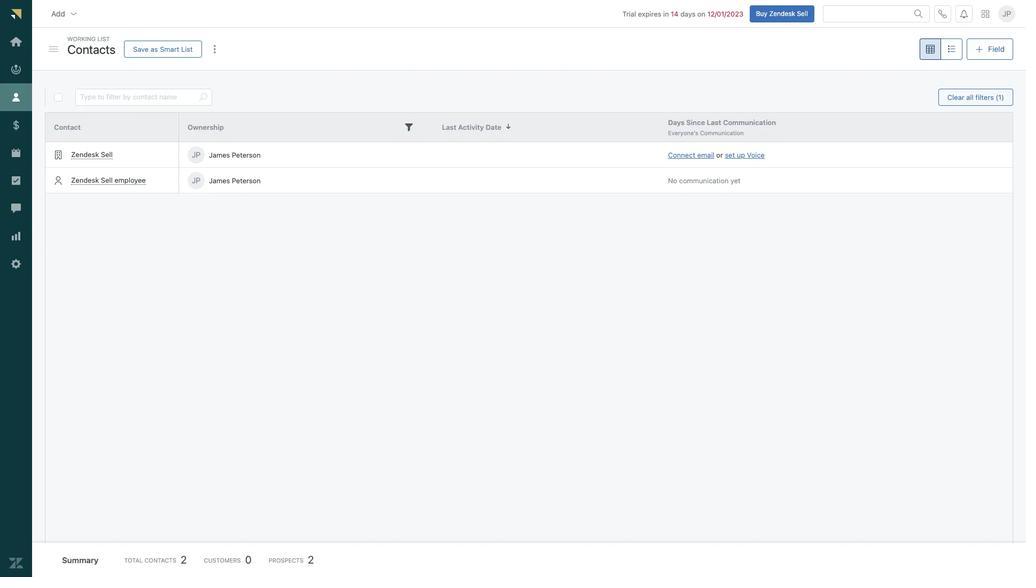 Task type: locate. For each thing, give the bounding box(es) containing it.
1 vertical spatial james
[[209, 176, 230, 185]]

0 horizontal spatial 2
[[181, 554, 187, 566]]

set up voice link
[[725, 150, 765, 159]]

zendesk for zendesk sell employee
[[71, 176, 99, 184]]

2 james from the top
[[209, 176, 230, 185]]

0 vertical spatial peterson
[[232, 150, 261, 159]]

contact
[[54, 123, 81, 131]]

communication up set up voice link
[[723, 118, 776, 126]]

total contacts 2
[[124, 554, 187, 566]]

add
[[51, 9, 65, 18]]

zendesk for zendesk sell
[[71, 150, 99, 159]]

0 horizontal spatial last
[[442, 123, 456, 131]]

sell up the "zendesk sell employee"
[[101, 150, 113, 159]]

building image
[[54, 150, 63, 159]]

customers
[[204, 557, 241, 564]]

1 vertical spatial sell
[[101, 150, 113, 159]]

customers 0
[[204, 554, 252, 566]]

0 vertical spatial sell
[[797, 9, 808, 17]]

0
[[245, 554, 252, 566]]

0 horizontal spatial list
[[97, 35, 110, 42]]

1 horizontal spatial search image
[[914, 9, 923, 18]]

zendesk products image
[[982, 10, 989, 17]]

smart
[[160, 45, 179, 53]]

sell for zendesk sell
[[101, 150, 113, 159]]

last activity date ↓
[[442, 122, 511, 131]]

1 vertical spatial james peterson
[[209, 176, 261, 185]]

prospects
[[269, 557, 304, 564]]

zendesk right the building image
[[71, 150, 99, 159]]

list
[[97, 35, 110, 42], [181, 45, 193, 53]]

search image left the calls image
[[914, 9, 923, 18]]

2 left customers
[[181, 554, 187, 566]]

last right "since"
[[707, 118, 721, 126]]

sell for zendesk sell employee
[[101, 176, 113, 184]]

connect email link
[[668, 150, 714, 159]]

or
[[716, 150, 723, 159]]

buy zendesk sell
[[756, 9, 808, 17]]

set
[[725, 150, 735, 159]]

1 vertical spatial communication
[[700, 129, 744, 136]]

list inside save as smart list button
[[181, 45, 193, 53]]

employee
[[115, 176, 146, 184]]

bell image
[[960, 9, 968, 18]]

list right smart
[[181, 45, 193, 53]]

list inside working list contacts
[[97, 35, 110, 42]]

no
[[668, 176, 677, 185]]

1 vertical spatial zendesk
[[71, 150, 99, 159]]

contacts right handler icon
[[67, 42, 115, 56]]

2 2 from the left
[[308, 554, 314, 566]]

overflow vertical fill image
[[210, 45, 219, 53]]

1 horizontal spatial 2
[[308, 554, 314, 566]]

buy
[[756, 9, 767, 17]]

0 vertical spatial communication
[[723, 118, 776, 126]]

connect
[[668, 150, 695, 159]]

zendesk sell employee
[[71, 176, 146, 184]]

sell left employee
[[101, 176, 113, 184]]

2 vertical spatial zendesk
[[71, 176, 99, 184]]

contacts right total
[[144, 557, 176, 564]]

total
[[124, 557, 143, 564]]

summary
[[62, 555, 99, 565]]

12/01/2023
[[707, 9, 743, 18]]

last inside days since last communication everyone's communication
[[707, 118, 721, 126]]

0 horizontal spatial search image
[[199, 93, 207, 102]]

field button
[[967, 38, 1013, 60]]

communication
[[723, 118, 776, 126], [700, 129, 744, 136]]

2 james peterson from the top
[[209, 176, 261, 185]]

0 vertical spatial james
[[209, 150, 230, 159]]

communication up or
[[700, 129, 744, 136]]

connect email or set up voice
[[668, 150, 765, 159]]

james
[[209, 150, 230, 159], [209, 176, 230, 185]]

1 horizontal spatial list
[[181, 45, 193, 53]]

trial expires in 14 days on 12/01/2023
[[622, 9, 743, 18]]

search image
[[914, 9, 923, 18], [199, 93, 207, 102]]

contacts
[[67, 42, 115, 56], [144, 557, 176, 564]]

last
[[707, 118, 721, 126], [442, 123, 456, 131]]

voice
[[747, 150, 765, 159]]

zendesk sell link
[[71, 150, 113, 159]]

field
[[988, 44, 1005, 53]]

no communication yet
[[668, 176, 741, 185]]

days
[[680, 9, 696, 18]]

handler image
[[49, 47, 58, 52]]

zendesk
[[769, 9, 795, 17], [71, 150, 99, 159], [71, 176, 99, 184]]

jp
[[1002, 9, 1011, 18], [192, 150, 201, 159], [192, 176, 201, 185]]

0 vertical spatial james peterson
[[209, 150, 261, 159]]

2
[[181, 554, 187, 566], [308, 554, 314, 566]]

1 horizontal spatial contacts
[[144, 557, 176, 564]]

2 right prospects
[[308, 554, 314, 566]]

0 vertical spatial zendesk
[[769, 9, 795, 17]]

last left activity
[[442, 123, 456, 131]]

save
[[133, 45, 149, 53]]

sell right buy
[[797, 9, 808, 17]]

zendesk sell employee link
[[71, 176, 146, 185]]

2 vertical spatial sell
[[101, 176, 113, 184]]

1 james peterson from the top
[[209, 150, 261, 159]]

calls image
[[938, 9, 947, 18]]

search image up ownership
[[199, 93, 207, 102]]

zendesk right buy
[[769, 9, 795, 17]]

zendesk sell
[[71, 150, 113, 159]]

1 vertical spatial contacts
[[144, 557, 176, 564]]

zendesk down the zendesk sell link
[[71, 176, 99, 184]]

peterson
[[232, 150, 261, 159], [232, 176, 261, 185]]

0 vertical spatial list
[[97, 35, 110, 42]]

sell
[[797, 9, 808, 17], [101, 150, 113, 159], [101, 176, 113, 184]]

list right working
[[97, 35, 110, 42]]

james peterson
[[209, 150, 261, 159], [209, 176, 261, 185]]

0 vertical spatial jp
[[1002, 9, 1011, 18]]

1 vertical spatial list
[[181, 45, 193, 53]]

expires
[[638, 9, 661, 18]]

1 vertical spatial search image
[[199, 93, 207, 102]]

0 vertical spatial contacts
[[67, 42, 115, 56]]

1 vertical spatial peterson
[[232, 176, 261, 185]]

1 horizontal spatial last
[[707, 118, 721, 126]]



Task type: describe. For each thing, give the bounding box(es) containing it.
filters
[[975, 93, 994, 101]]

activity
[[458, 123, 484, 131]]

1 2 from the left
[[181, 554, 187, 566]]

clear all filters (1)
[[947, 93, 1004, 101]]

trial
[[622, 9, 636, 18]]

last inside last activity date ↓
[[442, 123, 456, 131]]

on
[[697, 9, 705, 18]]

0 vertical spatial search image
[[914, 9, 923, 18]]

clear all filters (1) button
[[938, 89, 1013, 106]]

filter fill image
[[405, 123, 413, 131]]

0 horizontal spatial contacts
[[67, 42, 115, 56]]

2 vertical spatial jp
[[192, 176, 201, 185]]

jp button
[[998, 5, 1015, 22]]

jp inside button
[[1002, 9, 1011, 18]]

(1)
[[996, 93, 1004, 101]]

zendesk image
[[9, 556, 23, 570]]

email
[[697, 150, 714, 159]]

days since last communication everyone's communication
[[668, 118, 776, 136]]

1 peterson from the top
[[232, 150, 261, 159]]

add button
[[43, 3, 86, 24]]

↓
[[506, 122, 511, 131]]

buy zendesk sell button
[[750, 5, 814, 22]]

ownership
[[188, 123, 224, 131]]

Type to filter by contact name field
[[80, 89, 195, 105]]

days
[[668, 118, 685, 126]]

1 vertical spatial jp
[[192, 150, 201, 159]]

zendesk inside button
[[769, 9, 795, 17]]

contacts inside total contacts 2
[[144, 557, 176, 564]]

yet
[[731, 176, 741, 185]]

everyone's
[[668, 129, 698, 136]]

up
[[737, 150, 745, 159]]

save as smart list button
[[124, 41, 202, 58]]

prospects 2
[[269, 554, 314, 566]]

working list contacts
[[67, 35, 115, 56]]

2 peterson from the top
[[232, 176, 261, 185]]

working
[[67, 35, 96, 42]]

save as smart list
[[133, 45, 193, 53]]

communication
[[679, 176, 729, 185]]

chevron down image
[[69, 9, 78, 18]]

1 james from the top
[[209, 150, 230, 159]]

as
[[151, 45, 158, 53]]

all
[[966, 93, 974, 101]]

14
[[671, 9, 678, 18]]

sell inside button
[[797, 9, 808, 17]]

clear
[[947, 93, 964, 101]]

date
[[486, 123, 501, 131]]

since
[[686, 118, 705, 126]]

contacts image
[[54, 176, 63, 185]]

in
[[663, 9, 669, 18]]



Task type: vqa. For each thing, say whether or not it's contained in the screenshot.
The Contacts to the left
yes



